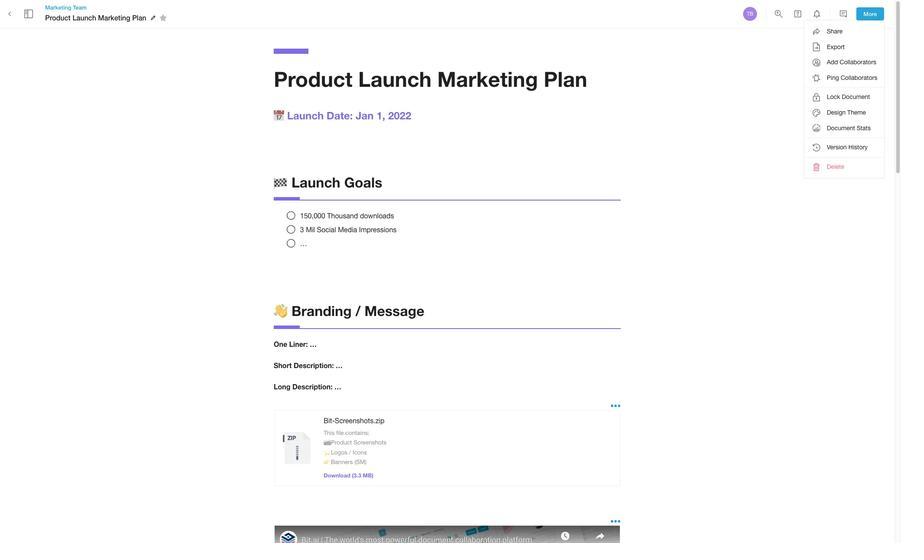 Task type: locate. For each thing, give the bounding box(es) containing it.
delete
[[827, 163, 845, 170]]

long
[[274, 382, 291, 391]]

1 vertical spatial document
[[827, 124, 856, 131]]

2 horizontal spatial marketing
[[438, 66, 538, 91]]

1 vertical spatial plan
[[544, 66, 588, 91]]

1 vertical spatial /
[[349, 449, 351, 456]]

plan
[[132, 13, 146, 22], [544, 66, 588, 91]]

design theme button
[[805, 105, 885, 120]]

0 horizontal spatial product
[[45, 13, 71, 22]]

⭐️logos
[[324, 449, 348, 456]]

0 vertical spatial product launch marketing plan
[[45, 13, 146, 22]]

document down design theme button
[[827, 124, 856, 131]]

… for long description: …
[[335, 382, 342, 391]]

collaborators down add collaborators
[[841, 74, 878, 81]]

1 horizontal spatial product launch marketing plan
[[274, 66, 588, 91]]

stats
[[857, 124, 871, 131]]

… down 3
[[300, 240, 307, 247]]

product
[[45, 13, 71, 22], [274, 66, 353, 91]]

design theme
[[827, 109, 867, 116]]

marketing
[[45, 4, 71, 11], [98, 13, 130, 22], [438, 66, 538, 91]]

launch up 150,000
[[292, 174, 341, 190]]

file
[[336, 429, 344, 436]]

share
[[827, 28, 843, 35]]

social
[[317, 226, 336, 234]]

… right liner:
[[310, 340, 317, 348]]

lock
[[827, 94, 841, 100]]

ping
[[827, 74, 840, 81]]

document inside button
[[827, 124, 856, 131]]

lock document button
[[805, 90, 885, 105]]

add collaborators
[[827, 59, 877, 66]]

/
[[356, 303, 361, 319], [349, 449, 351, 456]]

favorite image
[[158, 13, 169, 23]]

2022
[[388, 109, 412, 121]]

0 horizontal spatial marketing
[[45, 4, 71, 11]]

document inside "button"
[[842, 94, 871, 100]]

… up bit-
[[335, 382, 342, 391]]

impressions
[[359, 226, 397, 234]]

marketing team
[[45, 4, 87, 11]]

ping collaborators button
[[805, 70, 885, 86]]

document stats button
[[805, 120, 885, 136]]

1 vertical spatial product launch marketing plan
[[274, 66, 588, 91]]

launch up 2022
[[358, 66, 432, 91]]

0 vertical spatial document
[[842, 94, 871, 100]]

1 horizontal spatial plan
[[544, 66, 588, 91]]

1 horizontal spatial /
[[356, 303, 361, 319]]

collaborators inside button
[[840, 59, 877, 66]]

1 vertical spatial product
[[274, 66, 353, 91]]

0 horizontal spatial product launch marketing plan
[[45, 13, 146, 22]]

0 vertical spatial marketing
[[45, 4, 71, 11]]

collaborators for ping collaborators
[[841, 74, 878, 81]]

add collaborators button
[[805, 55, 885, 70]]

📷product
[[324, 439, 352, 446]]

contains:
[[346, 429, 370, 436]]

📅
[[274, 109, 284, 121]]

1 horizontal spatial product
[[274, 66, 353, 91]]

… up long description: …
[[336, 361, 343, 370]]

lock document
[[827, 94, 871, 100]]

document up theme
[[842, 94, 871, 100]]

document
[[842, 94, 871, 100], [827, 124, 856, 131]]

150,000
[[300, 212, 325, 220]]

team
[[73, 4, 87, 11]]

download (3.3 mb) link
[[324, 472, 374, 479]]

150,000 thousand downloads
[[300, 212, 394, 220]]

0 vertical spatial collaborators
[[840, 59, 877, 66]]

description: up long description: …
[[294, 361, 334, 370]]

0 horizontal spatial /
[[349, 449, 351, 456]]

0 vertical spatial description:
[[294, 361, 334, 370]]

2 vertical spatial marketing
[[438, 66, 538, 91]]

short
[[274, 361, 292, 370]]

description: down short description: …
[[293, 382, 333, 391]]

product launch marketing plan
[[45, 13, 146, 22], [274, 66, 588, 91]]

description:
[[294, 361, 334, 370], [293, 382, 333, 391]]

1 vertical spatial description:
[[293, 382, 333, 391]]

0 horizontal spatial plan
[[132, 13, 146, 22]]

export
[[827, 43, 845, 50]]

collaborators for add collaborators
[[840, 59, 877, 66]]

launch
[[73, 13, 96, 22], [358, 66, 432, 91], [287, 109, 324, 121], [292, 174, 341, 190]]

1 vertical spatial collaborators
[[841, 74, 878, 81]]

bit-screenshots.zip
[[324, 417, 385, 424]]

collaborators up ping collaborators
[[840, 59, 877, 66]]

collaborators
[[840, 59, 877, 66], [841, 74, 878, 81]]

…
[[300, 240, 307, 247], [310, 340, 317, 348], [336, 361, 343, 370], [335, 382, 342, 391]]

/ left icons
[[349, 449, 351, 456]]

add
[[827, 59, 839, 66]]

one liner: …
[[274, 340, 317, 348]]

0 vertical spatial product
[[45, 13, 71, 22]]

marketing team link
[[45, 3, 170, 11]]

/ left message
[[356, 303, 361, 319]]

download (3.3 mb)
[[324, 472, 374, 479]]

collaborators inside button
[[841, 74, 878, 81]]

3
[[300, 226, 304, 234]]

jan
[[356, 109, 374, 121]]

1 vertical spatial marketing
[[98, 13, 130, 22]]

0 vertical spatial /
[[356, 303, 361, 319]]

version history button
[[805, 140, 885, 155]]



Task type: describe. For each thing, give the bounding box(es) containing it.
launch down the team
[[73, 13, 96, 22]]

screenshots
[[354, 439, 387, 446]]

launch right '📅'
[[287, 109, 324, 121]]

👋 branding / message
[[274, 303, 425, 319]]

mil
[[306, 226, 315, 234]]

📅 launch date: jan 1, 2022
[[274, 109, 412, 121]]

1,
[[377, 109, 386, 121]]

more
[[864, 10, 878, 17]]

short description: …
[[274, 361, 343, 370]]

🏁 launch goals
[[274, 174, 383, 190]]

message
[[365, 303, 425, 319]]

3 mil social media impressions
[[300, 226, 397, 234]]

bit-
[[324, 417, 335, 424]]

/ inside the this file contains: 📷product screenshots ⭐️logos / icons 👉banners (sm)
[[349, 449, 351, 456]]

thousand
[[327, 212, 358, 220]]

tb button
[[742, 6, 759, 22]]

🏁
[[274, 174, 288, 190]]

goals
[[344, 174, 383, 190]]

theme
[[848, 109, 867, 116]]

downloads
[[360, 212, 394, 220]]

mb)
[[363, 472, 374, 479]]

description: for long
[[293, 382, 333, 391]]

date:
[[327, 109, 353, 121]]

share button
[[805, 24, 885, 39]]

more button
[[857, 7, 885, 21]]

one
[[274, 340, 287, 348]]

media
[[338, 226, 357, 234]]

(3.3
[[352, 472, 362, 479]]

version
[[827, 144, 847, 151]]

… for one liner: …
[[310, 340, 317, 348]]

… for short description: …
[[336, 361, 343, 370]]

version history
[[827, 144, 868, 151]]

document stats
[[827, 124, 871, 131]]

1 horizontal spatial marketing
[[98, 13, 130, 22]]

icons
[[353, 449, 367, 456]]

👉banners
[[324, 458, 353, 465]]

👋
[[274, 303, 288, 319]]

history
[[849, 144, 868, 151]]

delete button
[[805, 159, 885, 175]]

0 vertical spatial plan
[[132, 13, 146, 22]]

this
[[324, 429, 335, 436]]

screenshots.zip
[[335, 417, 385, 424]]

branding
[[292, 303, 352, 319]]

design
[[827, 109, 846, 116]]

tb
[[747, 11, 754, 17]]

(sm)
[[355, 458, 367, 465]]

ping collaborators
[[827, 74, 878, 81]]

this file contains: 📷product screenshots ⭐️logos / icons 👉banners (sm)
[[324, 429, 387, 465]]

liner:
[[289, 340, 308, 348]]

long description: …
[[274, 382, 342, 391]]

description: for short
[[294, 361, 334, 370]]

download
[[324, 472, 351, 479]]

export button
[[805, 39, 885, 55]]



Task type: vqa. For each thing, say whether or not it's contained in the screenshot.
Document Stats button
yes



